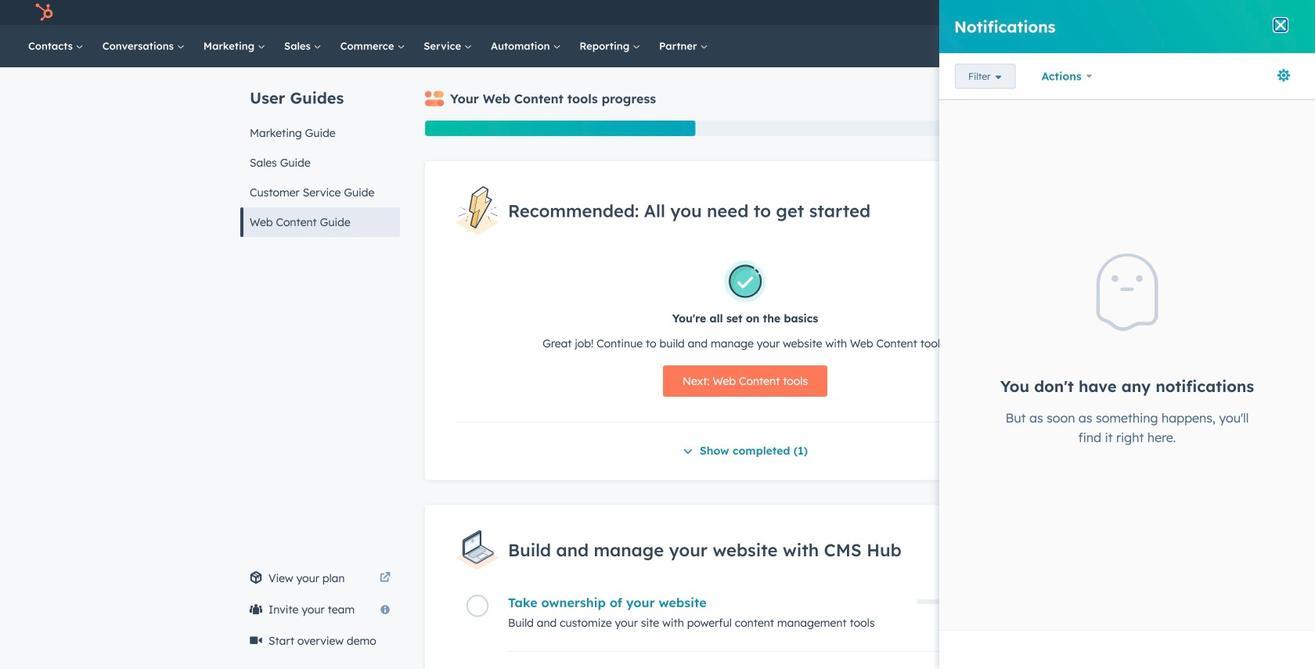 Task type: locate. For each thing, give the bounding box(es) containing it.
menu
[[1002, 0, 1296, 25]]

progress bar
[[425, 121, 695, 136]]



Task type: vqa. For each thing, say whether or not it's contained in the screenshot.
line within the First Touch Converting Campaign Single-line text
no



Task type: describe. For each thing, give the bounding box(es) containing it.
user guides element
[[240, 67, 400, 237]]

link opens in a new window image
[[380, 569, 391, 588]]

gary orlando image
[[1236, 5, 1250, 20]]

marketplaces image
[[1118, 7, 1132, 21]]

Search HubSpot search field
[[1095, 33, 1260, 59]]

link opens in a new window image
[[380, 573, 391, 584]]



